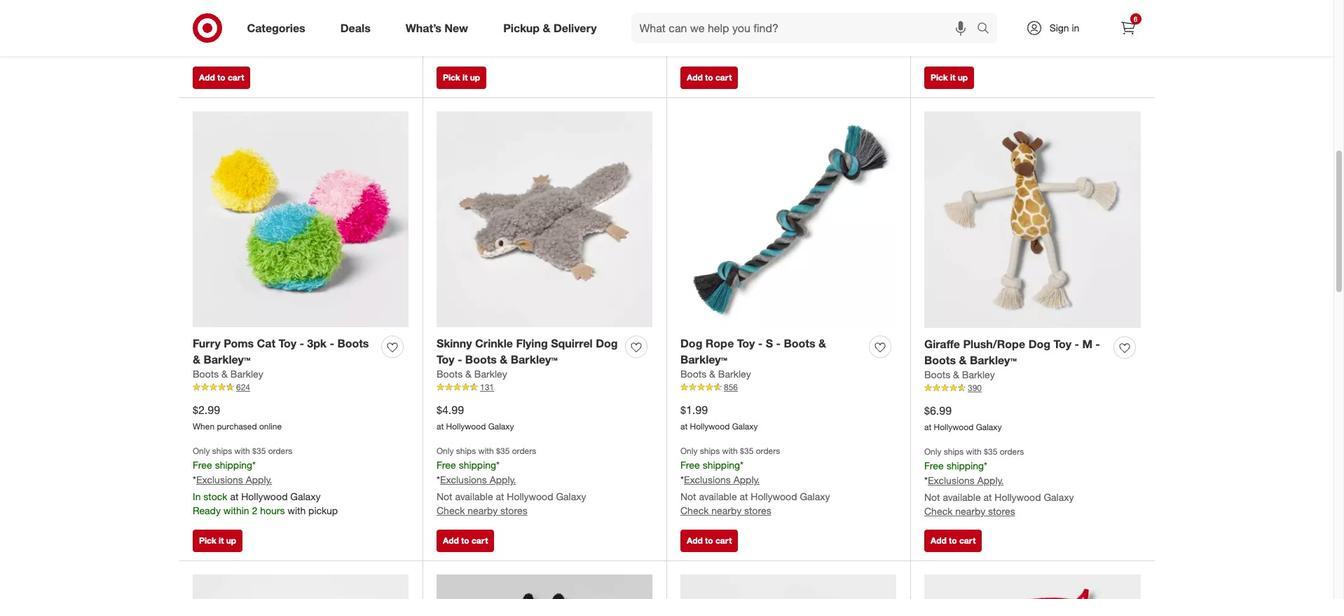 Task type: describe. For each thing, give the bounding box(es) containing it.
624
[[236, 382, 250, 393]]

pick it up for left pick it up button
[[199, 535, 236, 546]]

only for $4.99
[[437, 446, 454, 456]]

with for $4.99
[[478, 446, 494, 456]]

only ships with $35 orders free shipping * * exclusions apply. not available at hollywood galaxy check nearby stores for $4.99
[[437, 446, 586, 517]]

$4.99 at hollywood galaxy
[[437, 403, 514, 432]]

* inside * exclusions apply. not available at hollywood galaxy check nearby stores
[[193, 11, 196, 23]]

at inside only ships with $35 orders free shipping * * exclusions apply. in stock at  hollywood galaxy ready within 2 hours with pickup
[[230, 491, 239, 503]]

what's
[[406, 21, 441, 35]]

galaxy inside * exclusions apply. not available at hollywood galaxy check nearby stores
[[312, 28, 342, 39]]

in stock at  hollywood galaxy
[[437, 28, 564, 39]]

856 link
[[681, 382, 896, 394]]

in inside only ships with $35 orders free shipping * * exclusions apply. in stock at  hollywood galaxy ready within 2 hours with pickup
[[193, 491, 201, 503]]

ready inside the * exclusions apply. in stock at  hollywood galaxy ready within 2 hours
[[924, 42, 952, 54]]

galaxy inside the * exclusions apply. in stock at  hollywood galaxy ready within 2 hours
[[1022, 28, 1052, 40]]

categories link
[[235, 13, 323, 43]]

pickup
[[308, 505, 338, 517]]

within inside the * exclusions apply. in stock at  hollywood galaxy ready within 2 hours
[[955, 42, 981, 54]]

sign
[[1050, 22, 1069, 34]]

& inside dog rope toy - s - boots & barkley™
[[819, 336, 826, 350]]

barkley™ for furry
[[204, 352, 250, 366]]

shipping for $2.99
[[215, 459, 252, 471]]

pick it up for the middle pick it up button
[[443, 72, 480, 83]]

barkley for crinkle
[[474, 368, 507, 380]]

* exclusions apply. in stock at  hollywood galaxy ready within 2 hours
[[924, 11, 1052, 54]]

at inside the * exclusions apply. in stock at  hollywood galaxy ready within 2 hours
[[962, 28, 970, 40]]

plush/rope
[[963, 337, 1026, 351]]

cart for skinny crinkle flying squirrel dog toy - boots & barkley™
[[472, 535, 488, 546]]

not for dog rope toy - s - boots & barkley™
[[681, 491, 696, 503]]

* exclusions apply. not available at hollywood galaxy check nearby stores
[[193, 11, 342, 53]]

boots & barkley for poms
[[193, 368, 263, 380]]

$6.99
[[924, 403, 952, 417]]

boots & barkley for plush/rope
[[924, 369, 995, 381]]

available inside * exclusions apply. not available at hollywood galaxy check nearby stores
[[211, 28, 249, 39]]

$1.99 at hollywood galaxy
[[681, 403, 758, 432]]

2 inside the * exclusions apply. in stock at  hollywood galaxy ready within 2 hours
[[984, 42, 989, 54]]

at inside $6.99 at hollywood galaxy
[[924, 422, 932, 433]]

toy inside dog rope toy - s - boots & barkley™
[[737, 336, 755, 350]]

apply. inside only ships with $35 orders free shipping * * exclusions apply. in stock at  hollywood galaxy ready within 2 hours with pickup
[[246, 474, 272, 486]]

6 link
[[1113, 13, 1143, 43]]

ships for $4.99
[[456, 446, 476, 456]]

skinny crinkle flying squirrel dog toy - boots & barkley™ link
[[437, 336, 620, 368]]

add to cart button for giraffe plush/rope dog toy - m - boots & barkley™
[[924, 530, 982, 552]]

What can we help you find? suggestions appear below search field
[[631, 13, 980, 43]]

at inside * exclusions apply. not available at hollywood galaxy check nearby stores
[[252, 28, 260, 39]]

with for $1.99
[[722, 446, 738, 456]]

& inside furry poms cat toy - 3pk - boots & barkley™
[[193, 352, 200, 366]]

sign in
[[1050, 22, 1080, 34]]

rope
[[706, 336, 734, 350]]

boots inside furry poms cat toy - 3pk - boots & barkley™
[[337, 336, 369, 350]]

hollywood inside $6.99 at hollywood galaxy
[[934, 422, 974, 433]]

check for skinny crinkle flying squirrel dog toy - boots & barkley™
[[437, 505, 465, 517]]

orders for $2.99
[[268, 446, 292, 456]]

0 horizontal spatial pick
[[199, 535, 216, 546]]

when
[[193, 422, 215, 432]]

stores for skinny crinkle flying squirrel dog toy - boots & barkley™
[[500, 505, 528, 517]]

not inside * exclusions apply. not available at hollywood galaxy check nearby stores
[[193, 28, 209, 39]]

it for the right pick it up button
[[950, 72, 956, 83]]

- right 3pk at bottom left
[[330, 336, 334, 350]]

with for $6.99
[[966, 447, 982, 457]]

orders for $1.99
[[756, 446, 780, 456]]

free for $2.99
[[193, 459, 212, 471]]

0 horizontal spatial pick it up button
[[193, 530, 243, 552]]

pickup
[[503, 21, 540, 35]]

hollywood inside the * exclusions apply. in stock at  hollywood galaxy ready within 2 hours
[[973, 28, 1019, 40]]

dog inside skinny crinkle flying squirrel dog toy - boots & barkley™
[[596, 336, 618, 350]]

exclusions inside * exclusions apply. limited stock at  hollywood galaxy
[[684, 11, 731, 23]]

dog inside giraffe plush/rope dog toy - m - boots & barkley™
[[1029, 337, 1051, 351]]

pickup & delivery link
[[491, 13, 614, 43]]

not for giraffe plush/rope dog toy - m - boots & barkley™
[[924, 491, 940, 503]]

shipping for $1.99
[[703, 459, 740, 471]]

deals link
[[329, 13, 388, 43]]

pickup & delivery
[[503, 21, 597, 35]]

squirrel
[[551, 336, 593, 350]]

categories
[[247, 21, 305, 35]]

$35 for $2.99
[[252, 446, 266, 456]]

$1.99
[[681, 403, 708, 417]]

hollywood inside $4.99 at hollywood galaxy
[[446, 422, 486, 432]]

only for $1.99
[[681, 446, 698, 456]]

orders for $6.99
[[1000, 447, 1024, 457]]

up for the middle pick it up button
[[470, 72, 480, 83]]

add to cart for dog rope toy - s - boots & barkley™
[[687, 535, 732, 546]]

not for skinny crinkle flying squirrel dog toy - boots & barkley™
[[437, 491, 452, 503]]

add for dog rope toy - s - boots & barkley™
[[687, 535, 703, 546]]

cart for giraffe plush/rope dog toy - m - boots & barkley™
[[959, 535, 976, 546]]

nearby for dog rope toy - s - boots & barkley™
[[712, 505, 742, 517]]

ready inside only ships with $35 orders free shipping * * exclusions apply. in stock at  hollywood galaxy ready within 2 hours with pickup
[[193, 505, 221, 517]]

$2.99
[[193, 403, 220, 417]]

giraffe
[[924, 337, 960, 351]]

cart for dog rope toy - s - boots & barkley™
[[716, 535, 732, 546]]

1 horizontal spatial in
[[437, 28, 445, 39]]

add for skinny crinkle flying squirrel dog toy - boots & barkley™
[[443, 535, 459, 546]]

galaxy inside only ships with $35 orders free shipping * * exclusions apply. in stock at  hollywood galaxy ready within 2 hours with pickup
[[290, 491, 321, 503]]

* inside the * exclusions apply. in stock at  hollywood galaxy ready within 2 hours
[[924, 11, 928, 23]]

to for skinny crinkle flying squirrel dog toy - boots & barkley™
[[461, 535, 469, 546]]

3pk
[[307, 336, 327, 350]]

furry poms cat toy - 3pk - boots & barkley™ link
[[193, 336, 376, 368]]

2 inside only ships with $35 orders free shipping * * exclusions apply. in stock at  hollywood galaxy ready within 2 hours with pickup
[[252, 505, 257, 517]]

s
[[766, 336, 773, 350]]

exclusions inside only ships with $35 orders free shipping * * exclusions apply. in stock at  hollywood galaxy ready within 2 hours with pickup
[[196, 474, 243, 486]]

galaxy inside $4.99 at hollywood galaxy
[[488, 422, 514, 432]]

check nearby stores button for dog rope toy - s - boots & barkley™
[[681, 504, 771, 518]]

free for $4.99
[[437, 459, 456, 471]]

boots & barkley link for crinkle
[[437, 368, 507, 382]]

m
[[1082, 337, 1093, 351]]

furry
[[193, 336, 221, 350]]

nearby inside * exclusions apply. not available at hollywood galaxy check nearby stores
[[224, 42, 254, 53]]

nearby for giraffe plush/rope dog toy - m - boots & barkley™
[[956, 505, 986, 517]]

barkley for rope
[[718, 368, 751, 380]]

856
[[724, 382, 738, 393]]

check inside * exclusions apply. not available at hollywood galaxy check nearby stores
[[193, 42, 221, 53]]

what's new
[[406, 21, 468, 35]]

dog inside dog rope toy - s - boots & barkley™
[[681, 336, 703, 350]]

skinny crinkle flying squirrel dog toy - boots & barkley™
[[437, 336, 618, 366]]

with for $2.99
[[234, 446, 250, 456]]

add to cart button for skinny crinkle flying squirrel dog toy - boots & barkley™
[[437, 530, 494, 552]]

up for the right pick it up button
[[958, 72, 968, 83]]

1 horizontal spatial pick it up button
[[437, 66, 487, 89]]

boots inside giraffe plush/rope dog toy - m - boots & barkley™
[[924, 353, 956, 367]]

check nearby stores button for skinny crinkle flying squirrel dog toy - boots & barkley™
[[437, 504, 528, 518]]

$4.99
[[437, 403, 464, 417]]

toy inside giraffe plush/rope dog toy - m - boots & barkley™
[[1054, 337, 1072, 351]]

to for dog rope toy - s - boots & barkley™
[[705, 535, 713, 546]]

within inside only ships with $35 orders free shipping * * exclusions apply. in stock at  hollywood galaxy ready within 2 hours with pickup
[[223, 505, 249, 517]]

with left pickup
[[288, 505, 306, 517]]

check nearby stores button for giraffe plush/rope dog toy - m - boots & barkley™
[[924, 505, 1015, 519]]

exclusions inside the * exclusions apply. in stock at  hollywood galaxy ready within 2 hours
[[928, 11, 975, 23]]



Task type: vqa. For each thing, say whether or not it's contained in the screenshot.


Task type: locate. For each thing, give the bounding box(es) containing it.
orders down "$1.99 at hollywood galaxy"
[[756, 446, 780, 456]]

shipping for $6.99
[[947, 460, 984, 472]]

boots & barkley up 131
[[437, 368, 507, 380]]

hours inside only ships with $35 orders free shipping * * exclusions apply. in stock at  hollywood galaxy ready within 2 hours with pickup
[[260, 505, 285, 517]]

barkley up 390
[[962, 369, 995, 381]]

at inside $4.99 at hollywood galaxy
[[437, 422, 444, 432]]

& inside skinny crinkle flying squirrel dog toy - boots & barkley™
[[500, 352, 508, 366]]

2 horizontal spatial pick it up
[[931, 72, 968, 83]]

0 horizontal spatial it
[[219, 535, 224, 546]]

crinkle
[[475, 336, 513, 350]]

pick it up button
[[437, 66, 487, 89], [924, 66, 974, 89], [193, 530, 243, 552]]

shipping down $4.99 at hollywood galaxy
[[459, 459, 496, 471]]

only down "$1.99" on the right bottom of page
[[681, 446, 698, 456]]

only ships with $35 orders free shipping * * exclusions apply. not available at hollywood galaxy check nearby stores for $6.99
[[924, 447, 1074, 517]]

2 down search
[[984, 42, 989, 54]]

up down 'in stock at  hollywood galaxy'
[[470, 72, 480, 83]]

390 link
[[924, 382, 1141, 395]]

stores inside * exclusions apply. not available at hollywood galaxy check nearby stores
[[257, 42, 284, 53]]

delivery
[[554, 21, 597, 35]]

hollywood inside * exclusions apply. limited stock at  hollywood galaxy
[[754, 28, 800, 39]]

apply.
[[246, 11, 272, 23], [490, 11, 516, 23], [734, 11, 760, 23], [978, 11, 1004, 23], [246, 474, 272, 486], [490, 474, 516, 486], [734, 474, 760, 486], [978, 475, 1004, 487]]

131 link
[[437, 382, 653, 394]]

1 horizontal spatial ready
[[924, 42, 952, 54]]

barkley
[[230, 368, 263, 380], [474, 368, 507, 380], [718, 368, 751, 380], [962, 369, 995, 381]]

only
[[193, 446, 210, 456], [437, 446, 454, 456], [681, 446, 698, 456], [924, 447, 942, 457]]

0 horizontal spatial pick it up
[[199, 535, 236, 546]]

stores for dog rope toy - s - boots & barkley™
[[744, 505, 771, 517]]

624 link
[[193, 382, 409, 394]]

- right s
[[776, 336, 781, 350]]

2 horizontal spatial pick
[[931, 72, 948, 83]]

390
[[968, 383, 982, 394]]

ships down $6.99 at hollywood galaxy
[[944, 447, 964, 457]]

only down when
[[193, 446, 210, 456]]

$6.99 at hollywood galaxy
[[924, 403, 1002, 433]]

1 horizontal spatial 2
[[984, 42, 989, 54]]

*
[[193, 11, 196, 23], [437, 11, 440, 23], [681, 11, 684, 23], [924, 11, 928, 23], [252, 459, 256, 471], [496, 459, 500, 471], [740, 459, 744, 471], [984, 460, 988, 472], [193, 474, 196, 486], [437, 474, 440, 486], [681, 474, 684, 486], [924, 475, 928, 487]]

ships down purchased at left
[[212, 446, 232, 456]]

up for left pick it up button
[[226, 535, 236, 546]]

hollywood inside "$1.99 at hollywood galaxy"
[[690, 422, 730, 432]]

orders
[[268, 446, 292, 456], [512, 446, 536, 456], [756, 446, 780, 456], [1000, 447, 1024, 457]]

2 horizontal spatial only ships with $35 orders free shipping * * exclusions apply. not available at hollywood galaxy check nearby stores
[[924, 447, 1074, 517]]

with
[[234, 446, 250, 456], [478, 446, 494, 456], [722, 446, 738, 456], [966, 447, 982, 457], [288, 505, 306, 517]]

boots
[[337, 336, 369, 350], [784, 336, 815, 350], [465, 352, 497, 366], [924, 353, 956, 367], [193, 368, 219, 380], [437, 368, 463, 380], [681, 368, 707, 380], [924, 369, 951, 381]]

exclusions apply. button
[[196, 10, 272, 24], [440, 10, 516, 24], [684, 10, 760, 24], [928, 11, 1004, 25], [196, 473, 272, 487], [440, 473, 516, 487], [684, 473, 760, 487], [928, 474, 1004, 488]]

shipping
[[215, 459, 252, 471], [459, 459, 496, 471], [703, 459, 740, 471], [947, 460, 984, 472]]

barkley™ inside giraffe plush/rope dog toy - m - boots & barkley™
[[970, 353, 1017, 367]]

giraffe plush/rope dog toy - m - boots & barkley™ link
[[924, 336, 1108, 368]]

stores for giraffe plush/rope dog toy - m - boots & barkley™
[[988, 505, 1015, 517]]

toy inside furry poms cat toy - 3pk - boots & barkley™
[[279, 336, 296, 350]]

boots & barkley for rope
[[681, 368, 751, 380]]

dog left rope
[[681, 336, 703, 350]]

131
[[480, 382, 494, 393]]

$35 down "$1.99 at hollywood galaxy"
[[740, 446, 754, 456]]

- left m
[[1075, 337, 1079, 351]]

apply. inside * exclusions apply. limited stock at  hollywood galaxy
[[734, 11, 760, 23]]

ships down $4.99 at hollywood galaxy
[[456, 446, 476, 456]]

0 horizontal spatial ready
[[193, 505, 221, 517]]

with down $6.99 at hollywood galaxy
[[966, 447, 982, 457]]

0 horizontal spatial within
[[223, 505, 249, 517]]

up down only ships with $35 orders free shipping * * exclusions apply. in stock at  hollywood galaxy ready within 2 hours with pickup
[[226, 535, 236, 546]]

nearby for skinny crinkle flying squirrel dog toy - boots & barkley™
[[468, 505, 498, 517]]

free down "$1.99" on the right bottom of page
[[681, 459, 700, 471]]

only inside only ships with $35 orders free shipping * * exclusions apply. in stock at  hollywood galaxy ready within 2 hours with pickup
[[193, 446, 210, 456]]

apply. inside the * exclusions apply. in stock at  hollywood galaxy ready within 2 hours
[[978, 11, 1004, 23]]

add
[[199, 72, 215, 83], [687, 72, 703, 83], [443, 535, 459, 546], [687, 535, 703, 546], [931, 535, 947, 546]]

2 horizontal spatial up
[[958, 72, 968, 83]]

- down skinny
[[458, 352, 462, 366]]

dog rope toy - s - boots & barkley™ link
[[681, 336, 863, 368]]

* exclusions apply.
[[437, 11, 516, 23]]

only ships with $35 orders free shipping * * exclusions apply. in stock at  hollywood galaxy ready within 2 hours with pickup
[[193, 446, 338, 517]]

boots & barkley link up 856
[[681, 368, 751, 382]]

add to cart for skinny crinkle flying squirrel dog toy - boots & barkley™
[[443, 535, 488, 546]]

2 horizontal spatial it
[[950, 72, 956, 83]]

free down "$4.99"
[[437, 459, 456, 471]]

boots & barkley link for poms
[[193, 368, 263, 382]]

hours
[[992, 42, 1017, 54], [260, 505, 285, 517]]

boots & barkley link up 624
[[193, 368, 263, 382]]

check
[[193, 42, 221, 53], [437, 505, 465, 517], [681, 505, 709, 517], [924, 505, 953, 517]]

boots & barkley link for plush/rope
[[924, 368, 995, 382]]

orders down online
[[268, 446, 292, 456]]

with down $4.99 at hollywood galaxy
[[478, 446, 494, 456]]

deals
[[340, 21, 371, 35]]

barkley up 856
[[718, 368, 751, 380]]

$35 down $6.99 at hollywood galaxy
[[984, 447, 998, 457]]

0 horizontal spatial only ships with $35 orders free shipping * * exclusions apply. not available at hollywood galaxy check nearby stores
[[437, 446, 586, 517]]

free inside only ships with $35 orders free shipping * * exclusions apply. in stock at  hollywood galaxy ready within 2 hours with pickup
[[193, 459, 212, 471]]

ships for $2.99
[[212, 446, 232, 456]]

poms
[[224, 336, 254, 350]]

orders down $4.99 at hollywood galaxy
[[512, 446, 536, 456]]

1 horizontal spatial pick it up
[[443, 72, 480, 83]]

add for giraffe plush/rope dog toy - m - boots & barkley™
[[931, 535, 947, 546]]

only ships with $35 orders free shipping * * exclusions apply. not available at hollywood galaxy check nearby stores
[[437, 446, 586, 517], [681, 446, 830, 517], [924, 447, 1074, 517]]

1 horizontal spatial dog
[[681, 336, 703, 350]]

barkley™ down 'poms'
[[204, 352, 250, 366]]

$35 inside only ships with $35 orders free shipping * * exclusions apply. in stock at  hollywood galaxy ready within 2 hours with pickup
[[252, 446, 266, 456]]

hours down search
[[992, 42, 1017, 54]]

hollywood inside * exclusions apply. not available at hollywood galaxy check nearby stores
[[263, 28, 309, 39]]

it for left pick it up button
[[219, 535, 224, 546]]

2
[[984, 42, 989, 54], [252, 505, 257, 517]]

0 horizontal spatial 2
[[252, 505, 257, 517]]

cat
[[257, 336, 275, 350]]

available for dog rope toy - s - boots & barkley™
[[699, 491, 737, 503]]

barkley™ for skinny
[[511, 352, 558, 366]]

in
[[437, 28, 445, 39], [924, 28, 932, 40], [193, 491, 201, 503]]

shipping down $6.99 at hollywood galaxy
[[947, 460, 984, 472]]

add to cart button
[[193, 66, 250, 89], [681, 66, 738, 89], [437, 530, 494, 552], [681, 530, 738, 552], [924, 530, 982, 552]]

orders down $6.99 at hollywood galaxy
[[1000, 447, 1024, 457]]

1 horizontal spatial it
[[463, 72, 468, 83]]

6
[[1134, 15, 1138, 23]]

0 vertical spatial within
[[955, 42, 981, 54]]

boots & barkley for crinkle
[[437, 368, 507, 380]]

$35
[[252, 446, 266, 456], [496, 446, 510, 456], [740, 446, 754, 456], [984, 447, 998, 457]]

1 horizontal spatial only ships with $35 orders free shipping * * exclusions apply. not available at hollywood galaxy check nearby stores
[[681, 446, 830, 517]]

-
[[300, 336, 304, 350], [330, 336, 334, 350], [758, 336, 763, 350], [776, 336, 781, 350], [1075, 337, 1079, 351], [1096, 337, 1100, 351], [458, 352, 462, 366]]

barkley™ inside skinny crinkle flying squirrel dog toy - boots & barkley™
[[511, 352, 558, 366]]

giraffe plush/rope dog toy - m - boots & barkley™ image
[[924, 112, 1141, 328], [924, 112, 1141, 328]]

furry poms cat toy - 3pk - boots & barkley™
[[193, 336, 369, 366]]

1 horizontal spatial hours
[[992, 42, 1017, 54]]

boots & barkley up 856
[[681, 368, 751, 380]]

galaxy
[[312, 28, 342, 39], [534, 28, 564, 39], [803, 28, 833, 39], [1022, 28, 1052, 40], [488, 422, 514, 432], [732, 422, 758, 432], [976, 422, 1002, 433], [290, 491, 321, 503], [556, 491, 586, 503], [800, 491, 830, 503], [1044, 491, 1074, 503]]

bird plush with rope dog toy - m/l - boots & barkley™ image
[[681, 575, 896, 599], [681, 575, 896, 599]]

shipping for $4.99
[[459, 459, 496, 471]]

furry poms cat toy - 3pk - boots & barkley™ image
[[193, 112, 409, 328], [193, 112, 409, 328]]

$35 for $1.99
[[740, 446, 754, 456]]

cart
[[228, 72, 244, 83], [716, 72, 732, 83], [472, 535, 488, 546], [716, 535, 732, 546], [959, 535, 976, 546]]

0 horizontal spatial in
[[193, 491, 201, 503]]

toy
[[279, 336, 296, 350], [737, 336, 755, 350], [1054, 337, 1072, 351], [437, 352, 454, 366]]

0 vertical spatial 2
[[984, 42, 989, 54]]

0 horizontal spatial up
[[226, 535, 236, 546]]

at
[[252, 28, 260, 39], [474, 28, 482, 39], [743, 28, 751, 39], [962, 28, 970, 40], [437, 422, 444, 432], [681, 422, 688, 432], [924, 422, 932, 433], [230, 491, 239, 503], [496, 491, 504, 503], [740, 491, 748, 503], [984, 491, 992, 503]]

boots inside dog rope toy - s - boots & barkley™
[[784, 336, 815, 350]]

available for skinny crinkle flying squirrel dog toy - boots & barkley™
[[455, 491, 493, 503]]

in inside the * exclusions apply. in stock at  hollywood galaxy ready within 2 hours
[[924, 28, 932, 40]]

1 vertical spatial within
[[223, 505, 249, 517]]

dog rope toy - s - boots & barkley™
[[681, 336, 826, 366]]

barkley for poms
[[230, 368, 263, 380]]

with down "$1.99 at hollywood galaxy"
[[722, 446, 738, 456]]

it
[[463, 72, 468, 83], [950, 72, 956, 83], [219, 535, 224, 546]]

1 vertical spatial hours
[[260, 505, 285, 517]]

ships inside only ships with $35 orders free shipping * * exclusions apply. in stock at  hollywood galaxy ready within 2 hours with pickup
[[212, 446, 232, 456]]

flying
[[516, 336, 548, 350]]

pick
[[443, 72, 460, 83], [931, 72, 948, 83], [199, 535, 216, 546]]

boots & barkley link for rope
[[681, 368, 751, 382]]

stores
[[257, 42, 284, 53], [500, 505, 528, 517], [744, 505, 771, 517], [988, 505, 1015, 517]]

$35 down online
[[252, 446, 266, 456]]

not
[[193, 28, 209, 39], [437, 491, 452, 503], [681, 491, 696, 503], [924, 491, 940, 503]]

free for $6.99
[[924, 460, 944, 472]]

barkley™ for giraffe
[[970, 353, 1017, 367]]

toy down skinny
[[437, 352, 454, 366]]

search button
[[970, 13, 1004, 46]]

* inside * exclusions apply. limited stock at  hollywood galaxy
[[681, 11, 684, 23]]

1 vertical spatial ready
[[193, 505, 221, 517]]

toy right cat
[[279, 336, 296, 350]]

free down when
[[193, 459, 212, 471]]

0 horizontal spatial hours
[[260, 505, 285, 517]]

galaxy inside "$1.99 at hollywood galaxy"
[[732, 422, 758, 432]]

$35 down $4.99 at hollywood galaxy
[[496, 446, 510, 456]]

only down "$4.99"
[[437, 446, 454, 456]]

sign in link
[[1014, 13, 1101, 43]]

skinny
[[437, 336, 472, 350]]

add to cart
[[199, 72, 244, 83], [687, 72, 732, 83], [443, 535, 488, 546], [687, 535, 732, 546], [931, 535, 976, 546]]

- inside skinny crinkle flying squirrel dog toy - boots & barkley™
[[458, 352, 462, 366]]

ships down "$1.99 at hollywood galaxy"
[[700, 446, 720, 456]]

0 horizontal spatial dog
[[596, 336, 618, 350]]

1 horizontal spatial within
[[955, 42, 981, 54]]

boots & barkley up 624
[[193, 368, 263, 380]]

barkley™ down the plush/rope
[[970, 353, 1017, 367]]

ships for $6.99
[[944, 447, 964, 457]]

barkley™ down rope
[[681, 352, 728, 366]]

check nearby stores button
[[193, 41, 284, 55], [437, 504, 528, 518], [681, 504, 771, 518], [924, 505, 1015, 519]]

barkley™ inside dog rope toy - s - boots & barkley™
[[681, 352, 728, 366]]

shipping down "$1.99 at hollywood galaxy"
[[703, 459, 740, 471]]

check for dog rope toy - s - boots & barkley™
[[681, 505, 709, 517]]

toy left m
[[1054, 337, 1072, 351]]

2 horizontal spatial in
[[924, 28, 932, 40]]

ready
[[924, 42, 952, 54], [193, 505, 221, 517]]

free down $6.99
[[924, 460, 944, 472]]

in
[[1072, 22, 1080, 34]]

2 left pickup
[[252, 505, 257, 517]]

toy inside skinny crinkle flying squirrel dog toy - boots & barkley™
[[437, 352, 454, 366]]

available for giraffe plush/rope dog toy - m - boots & barkley™
[[943, 491, 981, 503]]

purchased
[[217, 422, 257, 432]]

1 horizontal spatial pick
[[443, 72, 460, 83]]

available
[[211, 28, 249, 39], [455, 491, 493, 503], [699, 491, 737, 503], [943, 491, 981, 503]]

dog rope toy - s - boots & barkley™ image
[[681, 112, 896, 328], [681, 112, 896, 328]]

barkley™ inside furry poms cat toy - 3pk - boots & barkley™
[[204, 352, 250, 366]]

boots & barkley
[[193, 368, 263, 380], [437, 368, 507, 380], [681, 368, 751, 380], [924, 369, 995, 381]]

with down purchased at left
[[234, 446, 250, 456]]

at inside "$1.99 at hollywood galaxy"
[[681, 422, 688, 432]]

only for $2.99
[[193, 446, 210, 456]]

barkley™ down flying
[[511, 352, 558, 366]]

check for giraffe plush/rope dog toy - m - boots & barkley™
[[924, 505, 953, 517]]

boots & barkley link up 390
[[924, 368, 995, 382]]

only down $6.99
[[924, 447, 942, 457]]

search
[[970, 22, 1004, 36]]

0 vertical spatial ready
[[924, 42, 952, 54]]

it for the middle pick it up button
[[463, 72, 468, 83]]

$2.99 when purchased online
[[193, 403, 282, 432]]

ships for $1.99
[[700, 446, 720, 456]]

stock inside the * exclusions apply. in stock at  hollywood galaxy ready within 2 hours
[[935, 28, 959, 40]]

boots & barkley link up 131
[[437, 368, 507, 382]]

boots & barkley up 390
[[924, 369, 995, 381]]

only for $6.99
[[924, 447, 942, 457]]

barkley up 624
[[230, 368, 263, 380]]

what's new link
[[394, 13, 486, 43]]

hours left pickup
[[260, 505, 285, 517]]

&
[[543, 21, 551, 35], [819, 336, 826, 350], [193, 352, 200, 366], [500, 352, 508, 366], [959, 353, 967, 367], [222, 368, 228, 380], [465, 368, 472, 380], [709, 368, 716, 380], [953, 369, 959, 381]]

add to cart button for dog rope toy - s - boots & barkley™
[[681, 530, 738, 552]]

* exclusions apply. limited stock at  hollywood galaxy
[[681, 11, 833, 39]]

stocking dog toy set - 4pk - m/l - christmas - boots & barkley™ image
[[924, 575, 1141, 599], [924, 575, 1141, 599]]

orders inside only ships with $35 orders free shipping * * exclusions apply. in stock at  hollywood galaxy ready within 2 hours with pickup
[[268, 446, 292, 456]]

up down the * exclusions apply. in stock at  hollywood galaxy ready within 2 hours
[[958, 72, 968, 83]]

ships
[[212, 446, 232, 456], [456, 446, 476, 456], [700, 446, 720, 456], [944, 447, 964, 457]]

- left 3pk at bottom left
[[300, 336, 304, 350]]

online
[[259, 422, 282, 432]]

orders for $4.99
[[512, 446, 536, 456]]

small squirrel dog toy - boots & barkley™ image
[[437, 575, 653, 599], [437, 575, 653, 599]]

pick it up for the right pick it up button
[[931, 72, 968, 83]]

stock inside only ships with $35 orders free shipping * * exclusions apply. in stock at  hollywood galaxy ready within 2 hours with pickup
[[203, 491, 227, 503]]

galaxy inside * exclusions apply. limited stock at  hollywood galaxy
[[803, 28, 833, 39]]

pick it up
[[443, 72, 480, 83], [931, 72, 968, 83], [199, 535, 236, 546]]

2 horizontal spatial dog
[[1029, 337, 1051, 351]]

boots inside skinny crinkle flying squirrel dog toy - boots & barkley™
[[465, 352, 497, 366]]

$35 for $4.99
[[496, 446, 510, 456]]

2 horizontal spatial pick it up button
[[924, 66, 974, 89]]

dog up 390 link
[[1029, 337, 1051, 351]]

new
[[445, 21, 468, 35]]

hollywood inside only ships with $35 orders free shipping * * exclusions apply. in stock at  hollywood galaxy ready within 2 hours with pickup
[[241, 491, 288, 503]]

boots & barkley link
[[193, 368, 263, 382], [437, 368, 507, 382], [681, 368, 751, 382], [924, 368, 995, 382]]

1 horizontal spatial up
[[470, 72, 480, 83]]

galaxy inside $6.99 at hollywood galaxy
[[976, 422, 1002, 433]]

- right m
[[1096, 337, 1100, 351]]

apply. inside * exclusions apply. not available at hollywood galaxy check nearby stores
[[246, 11, 272, 23]]

to for giraffe plush/rope dog toy - m - boots & barkley™
[[949, 535, 957, 546]]

stock
[[447, 28, 471, 39], [716, 28, 740, 39], [935, 28, 959, 40], [203, 491, 227, 503]]

only ships with $35 orders free shipping * * exclusions apply. not available at hollywood galaxy check nearby stores for $1.99
[[681, 446, 830, 517]]

1 vertical spatial 2
[[252, 505, 257, 517]]

skinny crinkle flying squirrel dog toy - boots & barkley™ image
[[437, 112, 653, 328], [437, 112, 653, 328]]

toy left s
[[737, 336, 755, 350]]

limited
[[681, 28, 713, 39]]

0 vertical spatial hours
[[992, 42, 1017, 54]]

barkley for plush/rope
[[962, 369, 995, 381]]

hours inside the * exclusions apply. in stock at  hollywood galaxy ready within 2 hours
[[992, 42, 1017, 54]]

add to cart for giraffe plush/rope dog toy - m - boots & barkley™
[[931, 535, 976, 546]]

giraffe plush/rope dog toy - m - boots & barkley™
[[924, 337, 1100, 367]]

springs multicolored cat toy - 10ct - boots & barkley™ image
[[193, 575, 409, 599], [193, 575, 409, 599]]

stock inside * exclusions apply. limited stock at  hollywood galaxy
[[716, 28, 740, 39]]

& inside giraffe plush/rope dog toy - m - boots & barkley™
[[959, 353, 967, 367]]

shipping down purchased at left
[[215, 459, 252, 471]]

$35 for $6.99
[[984, 447, 998, 457]]

at inside * exclusions apply. limited stock at  hollywood galaxy
[[743, 28, 751, 39]]

exclusions inside * exclusions apply. not available at hollywood galaxy check nearby stores
[[196, 11, 243, 23]]

dog right squirrel
[[596, 336, 618, 350]]

free for $1.99
[[681, 459, 700, 471]]

shipping inside only ships with $35 orders free shipping * * exclusions apply. in stock at  hollywood galaxy ready within 2 hours with pickup
[[215, 459, 252, 471]]

barkley up 131
[[474, 368, 507, 380]]

- left s
[[758, 336, 763, 350]]



